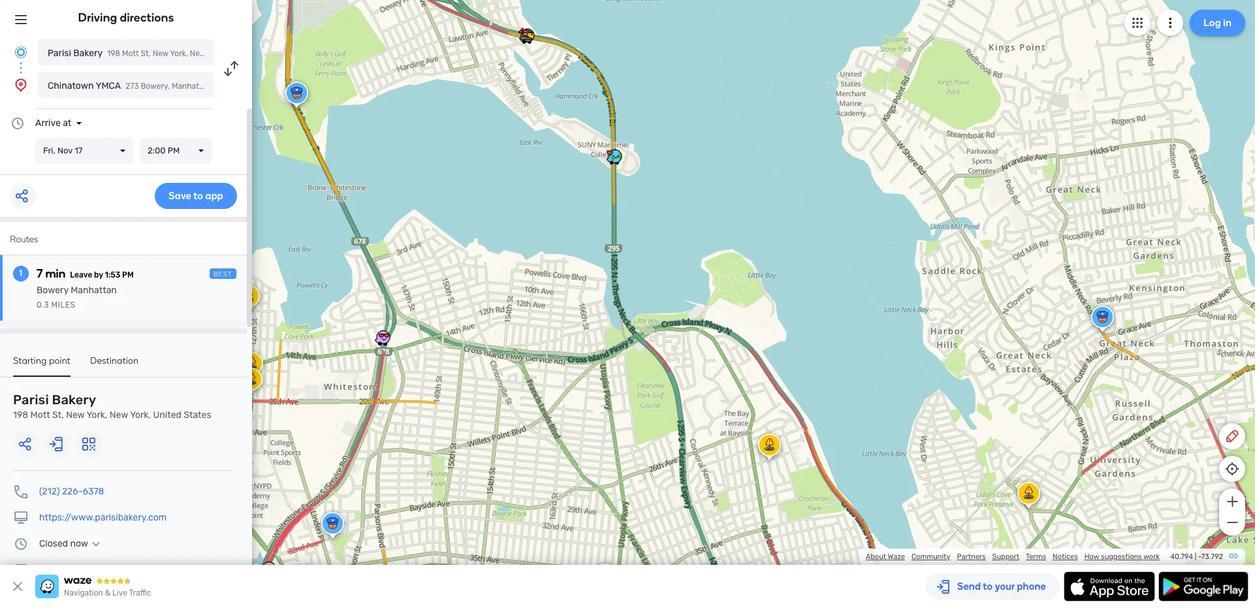 Task type: locate. For each thing, give the bounding box(es) containing it.
support
[[993, 553, 1020, 561]]

1 horizontal spatial 198
[[107, 49, 120, 58]]

st, down starting point 'button'
[[52, 410, 64, 421]]

zoom out image
[[1225, 515, 1241, 531]]

73.792
[[1202, 553, 1224, 561]]

0 vertical spatial parisi bakery 198 mott st, new york, new york, united states
[[48, 48, 277, 59]]

1 vertical spatial united
[[215, 82, 240, 91]]

zoom in image
[[1225, 494, 1241, 510]]

chinatown ymca 273 bowery, manhattan, united states
[[48, 80, 265, 91]]

parisi
[[48, 48, 71, 59], [13, 392, 49, 408]]

current location image
[[13, 44, 29, 60]]

7 min leave by 1:53 pm
[[37, 267, 134, 281]]

starting point
[[13, 355, 71, 367]]

1 horizontal spatial mott
[[122, 49, 139, 58]]

new up manhattan,
[[190, 49, 206, 58]]

pm inside 2:00 pm "list box"
[[168, 146, 180, 156]]

pm right 1:53
[[122, 271, 134, 280]]

226-
[[62, 486, 83, 497]]

work
[[1144, 553, 1160, 561]]

bakery
[[73, 48, 103, 59], [52, 392, 96, 408]]

st,
[[141, 49, 151, 58], [52, 410, 64, 421]]

clock image up store image
[[13, 536, 29, 552]]

new
[[153, 49, 169, 58], [190, 49, 206, 58], [66, 410, 85, 421], [110, 410, 128, 421]]

parisi down starting point 'button'
[[13, 392, 49, 408]]

198 down starting point 'button'
[[13, 410, 28, 421]]

17
[[75, 146, 83, 156]]

0 horizontal spatial mott
[[30, 410, 50, 421]]

0 vertical spatial pm
[[168, 146, 180, 156]]

suggestions
[[1102, 553, 1143, 561]]

directions
[[120, 10, 174, 25]]

(212) 226-6378 link
[[39, 486, 104, 497]]

st, up bowery,
[[141, 49, 151, 58]]

parisi bakery 198 mott st, new york, new york, united states down destination button
[[13, 392, 211, 421]]

273
[[126, 82, 139, 91]]

terms
[[1026, 553, 1047, 561]]

arrive at
[[35, 118, 71, 129]]

1 vertical spatial bakery
[[52, 392, 96, 408]]

united
[[227, 49, 252, 58], [215, 82, 240, 91], [153, 410, 182, 421]]

0 vertical spatial clock image
[[10, 116, 25, 131]]

community link
[[912, 553, 951, 561]]

waze
[[888, 553, 906, 561]]

notices
[[1053, 553, 1079, 561]]

1 vertical spatial mott
[[30, 410, 50, 421]]

driving directions
[[78, 10, 174, 25]]

(212)
[[39, 486, 60, 497]]

states
[[254, 49, 277, 58], [241, 82, 265, 91], [184, 410, 211, 421]]

x image
[[10, 579, 25, 595]]

chevron down image
[[88, 539, 104, 550]]

fri, nov 17 list box
[[35, 138, 133, 164]]

1 vertical spatial states
[[241, 82, 265, 91]]

pm
[[168, 146, 180, 156], [122, 271, 134, 280]]

198 up ymca
[[107, 49, 120, 58]]

1 vertical spatial st,
[[52, 410, 64, 421]]

1 vertical spatial clock image
[[13, 536, 29, 552]]

new down point
[[66, 410, 85, 421]]

partners link
[[958, 553, 986, 561]]

mott
[[122, 49, 139, 58], [30, 410, 50, 421]]

computer image
[[13, 510, 29, 526]]

pm right 2:00
[[168, 146, 180, 156]]

(212) 226-6378
[[39, 486, 104, 497]]

1:53
[[105, 271, 120, 280]]

bakery down driving in the left of the page
[[73, 48, 103, 59]]

york,
[[170, 49, 188, 58], [208, 49, 225, 58], [87, 410, 107, 421], [130, 410, 151, 421]]

parisi bakery 198 mott st, new york, new york, united states
[[48, 48, 277, 59], [13, 392, 211, 421]]

clock image left the arrive
[[10, 116, 25, 131]]

1 horizontal spatial pm
[[168, 146, 180, 156]]

2 vertical spatial united
[[153, 410, 182, 421]]

about
[[866, 553, 887, 561]]

parisi up chinatown
[[48, 48, 71, 59]]

fri, nov 17
[[43, 146, 83, 156]]

new up chinatown ymca 273 bowery, manhattan, united states
[[153, 49, 169, 58]]

driving
[[78, 10, 117, 25]]

6378
[[83, 486, 104, 497]]

2:00 pm list box
[[140, 138, 212, 164]]

about waze community partners support terms notices how suggestions work
[[866, 553, 1160, 561]]

how
[[1085, 553, 1100, 561]]

0 vertical spatial states
[[254, 49, 277, 58]]

1 horizontal spatial st,
[[141, 49, 151, 58]]

parisi bakery 198 mott st, new york, new york, united states up chinatown ymca 273 bowery, manhattan, united states
[[48, 48, 277, 59]]

1 vertical spatial pm
[[122, 271, 134, 280]]

198
[[107, 49, 120, 58], [13, 410, 28, 421]]

point
[[49, 355, 71, 367]]

mott down starting point 'button'
[[30, 410, 50, 421]]

bowery manhattan 0.3 miles
[[37, 285, 117, 310]]

mott up 273
[[122, 49, 139, 58]]

0 horizontal spatial pm
[[122, 271, 134, 280]]

0 horizontal spatial 198
[[13, 410, 28, 421]]

1 vertical spatial 198
[[13, 410, 28, 421]]

min
[[45, 267, 65, 281]]

bakery down point
[[52, 392, 96, 408]]

closed now button
[[39, 538, 104, 550]]

partners
[[958, 553, 986, 561]]

clock image
[[10, 116, 25, 131], [13, 536, 29, 552]]

pm inside '7 min leave by 1:53 pm'
[[122, 271, 134, 280]]



Task type: vqa. For each thing, say whether or not it's contained in the screenshot.
CHINATOWN
yes



Task type: describe. For each thing, give the bounding box(es) containing it.
how suggestions work link
[[1085, 553, 1160, 561]]

&
[[105, 589, 111, 598]]

closed now
[[39, 538, 88, 550]]

1 vertical spatial parisi
[[13, 392, 49, 408]]

pencil image
[[1225, 429, 1241, 444]]

new down destination button
[[110, 410, 128, 421]]

chinatown
[[48, 80, 94, 91]]

https://www.parisibakery.com link
[[39, 512, 167, 523]]

ymca
[[96, 80, 121, 91]]

7
[[37, 267, 43, 281]]

0 vertical spatial united
[[227, 49, 252, 58]]

miles
[[51, 301, 75, 310]]

community
[[912, 553, 951, 561]]

0 vertical spatial 198
[[107, 49, 120, 58]]

https://www.parisibakery.com
[[39, 512, 167, 523]]

closed
[[39, 538, 68, 550]]

now
[[70, 538, 88, 550]]

location image
[[13, 77, 29, 93]]

link image
[[1229, 551, 1239, 561]]

2:00
[[148, 146, 166, 156]]

navigation & live traffic
[[64, 589, 151, 598]]

1
[[19, 268, 22, 279]]

bakery inside parisi bakery 198 mott st, new york, new york, united states
[[52, 392, 96, 408]]

live
[[112, 589, 127, 598]]

at
[[63, 118, 71, 129]]

starting
[[13, 355, 47, 367]]

0.3
[[37, 301, 49, 310]]

destination button
[[90, 355, 139, 376]]

manhattan,
[[172, 82, 213, 91]]

best
[[214, 271, 233, 278]]

40.794 | -73.792
[[1171, 553, 1224, 561]]

-
[[1199, 553, 1202, 561]]

traffic
[[129, 589, 151, 598]]

store image
[[13, 563, 29, 578]]

|
[[1196, 553, 1197, 561]]

40.794
[[1171, 553, 1194, 561]]

1 vertical spatial parisi bakery 198 mott st, new york, new york, united states
[[13, 392, 211, 421]]

united inside chinatown ymca 273 bowery, manhattan, united states
[[215, 82, 240, 91]]

fri,
[[43, 146, 55, 156]]

0 vertical spatial mott
[[122, 49, 139, 58]]

nov
[[57, 146, 73, 156]]

routes
[[10, 234, 38, 245]]

bowery
[[37, 285, 68, 296]]

manhattan
[[71, 285, 117, 296]]

notices link
[[1053, 553, 1079, 561]]

destination
[[90, 355, 139, 367]]

terms link
[[1026, 553, 1047, 561]]

0 horizontal spatial st,
[[52, 410, 64, 421]]

bowery,
[[141, 82, 170, 91]]

2 vertical spatial states
[[184, 410, 211, 421]]

arrive
[[35, 118, 61, 129]]

navigation
[[64, 589, 103, 598]]

states inside chinatown ymca 273 bowery, manhattan, united states
[[241, 82, 265, 91]]

0 vertical spatial bakery
[[73, 48, 103, 59]]

about waze link
[[866, 553, 906, 561]]

leave
[[70, 271, 92, 280]]

2:00 pm
[[148, 146, 180, 156]]

0 vertical spatial parisi
[[48, 48, 71, 59]]

call image
[[13, 484, 29, 500]]

0 vertical spatial st,
[[141, 49, 151, 58]]

support link
[[993, 553, 1020, 561]]

starting point button
[[13, 355, 71, 377]]

by
[[94, 271, 103, 280]]



